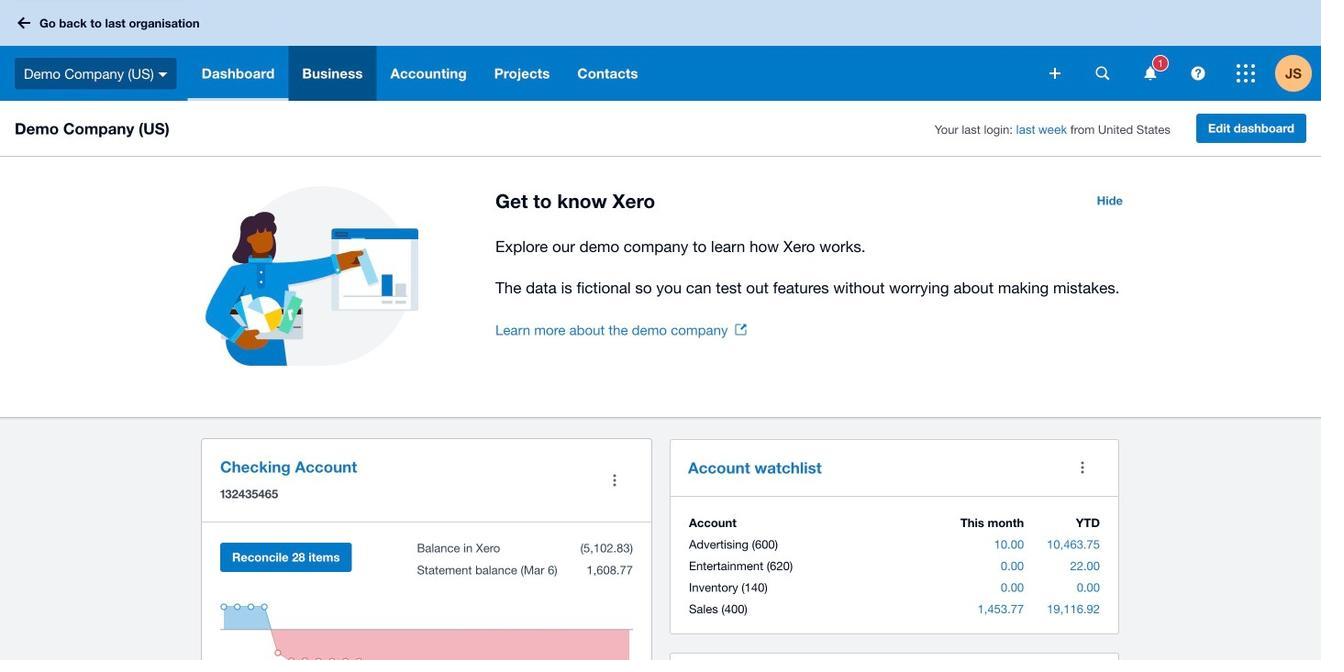 Task type: describe. For each thing, give the bounding box(es) containing it.
manage menu toggle image
[[597, 463, 633, 499]]

1 horizontal spatial svg image
[[1192, 67, 1205, 80]]

0 horizontal spatial svg image
[[17, 17, 30, 29]]



Task type: locate. For each thing, give the bounding box(es) containing it.
svg image
[[17, 17, 30, 29], [1192, 67, 1205, 80]]

banner
[[0, 0, 1321, 101]]

0 vertical spatial svg image
[[17, 17, 30, 29]]

1 vertical spatial svg image
[[1192, 67, 1205, 80]]

svg image
[[1237, 64, 1255, 83], [1096, 67, 1110, 80], [1145, 67, 1157, 80], [1050, 68, 1061, 79], [158, 72, 168, 77]]

intro banner body element
[[496, 234, 1134, 301]]



Task type: vqa. For each thing, say whether or not it's contained in the screenshot.
leftmost svg icon
yes



